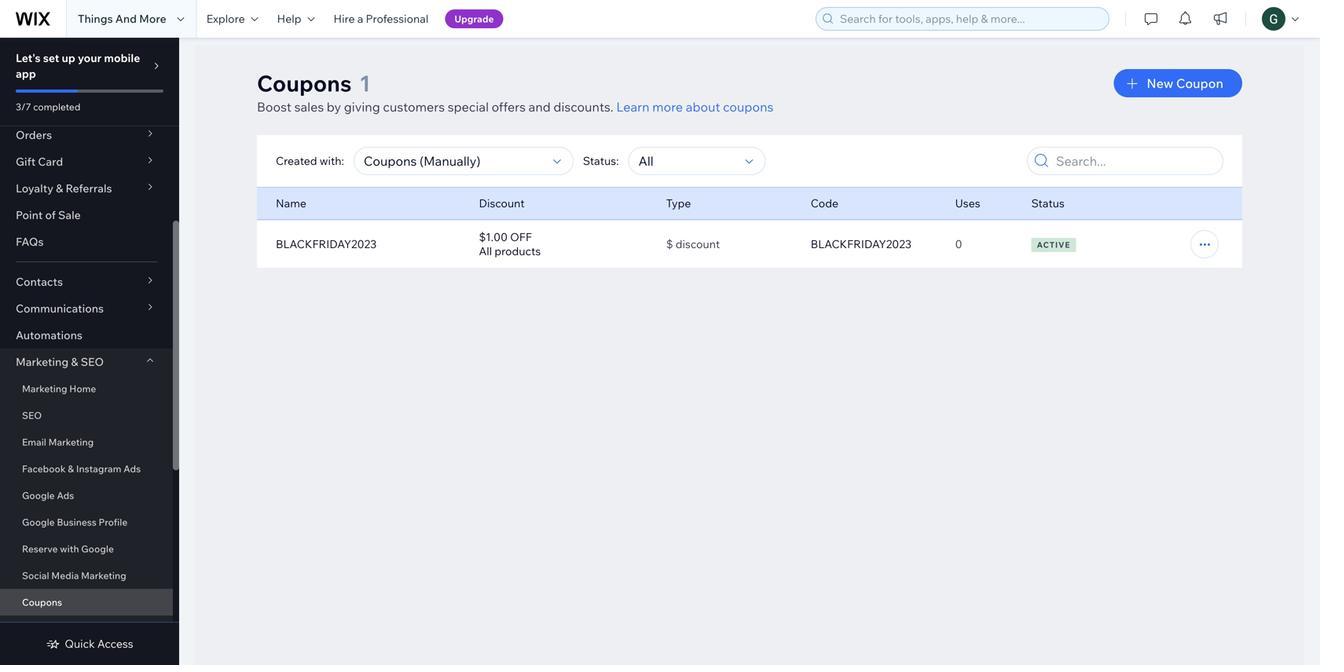 Task type: locate. For each thing, give the bounding box(es) containing it.
& right facebook
[[68, 463, 74, 475]]

point
[[16, 208, 43, 222]]

coupons down social
[[22, 597, 62, 609]]

explore
[[206, 12, 245, 26]]

ads right 'instagram'
[[124, 463, 141, 475]]

1 horizontal spatial coupons
[[257, 70, 352, 97]]

hire
[[334, 12, 355, 26]]

communications
[[16, 302, 104, 316]]

marketing up coupons link
[[81, 570, 126, 582]]

1 horizontal spatial ads
[[124, 463, 141, 475]]

media
[[51, 570, 79, 582]]

social
[[22, 570, 49, 582]]

0 vertical spatial google
[[22, 490, 55, 502]]

communications button
[[0, 296, 173, 322]]

facebook & instagram ads
[[22, 463, 141, 475]]

active
[[1037, 240, 1071, 250]]

1 horizontal spatial blackfriday2023
[[811, 237, 912, 251]]

facebook & instagram ads link
[[0, 456, 173, 483]]

blackfriday2023 down name
[[276, 237, 377, 251]]

coupons 1 boost sales by giving customers special offers and discounts. learn more about coupons
[[257, 70, 774, 115]]

marketing down automations
[[16, 355, 69, 369]]

google down facebook
[[22, 490, 55, 502]]

ads up google business profile at the left bottom of the page
[[57, 490, 74, 502]]

and
[[529, 99, 551, 115]]

marketing home
[[22, 383, 96, 395]]

code
[[811, 197, 839, 210]]

blackfriday2023 down the code
[[811, 237, 912, 251]]

hire a professional
[[334, 12, 429, 26]]

up
[[62, 51, 75, 65]]

google up reserve
[[22, 517, 55, 529]]

things and more
[[78, 12, 166, 26]]

1 vertical spatial &
[[71, 355, 78, 369]]

seo up email
[[22, 410, 42, 422]]

0 vertical spatial ads
[[124, 463, 141, 475]]

2 vertical spatial google
[[81, 544, 114, 555]]

let's
[[16, 51, 41, 65]]

seo
[[81, 355, 104, 369], [22, 410, 42, 422]]

email
[[22, 437, 46, 448]]

discounts.
[[554, 99, 614, 115]]

1 vertical spatial coupons
[[22, 597, 62, 609]]

by
[[327, 99, 341, 115]]

automations link
[[0, 322, 173, 349]]

new coupon
[[1147, 75, 1224, 91]]

facebook
[[22, 463, 66, 475]]

google
[[22, 490, 55, 502], [22, 517, 55, 529], [81, 544, 114, 555]]

customers
[[383, 99, 445, 115]]

$ discount
[[666, 237, 720, 251]]

learn
[[617, 99, 650, 115]]

marketing inside dropdown button
[[16, 355, 69, 369]]

app
[[16, 67, 36, 81]]

2 vertical spatial &
[[68, 463, 74, 475]]

0 vertical spatial seo
[[81, 355, 104, 369]]

reserve with google
[[22, 544, 114, 555]]

with
[[60, 544, 79, 555]]

seo down automations link
[[81, 355, 104, 369]]

special
[[448, 99, 489, 115]]

offers
[[492, 99, 526, 115]]

products
[[495, 244, 541, 258]]

Search for tools, apps, help & more... field
[[836, 8, 1104, 30]]

quick
[[65, 637, 95, 651]]

None field
[[359, 148, 549, 175], [634, 148, 741, 175], [359, 148, 549, 175], [634, 148, 741, 175]]

business
[[57, 517, 96, 529]]

sale
[[58, 208, 81, 222]]

faqs
[[16, 235, 44, 249]]

google business profile
[[22, 517, 128, 529]]

giving
[[344, 99, 380, 115]]

1 horizontal spatial seo
[[81, 355, 104, 369]]

blackfriday2023
[[276, 237, 377, 251], [811, 237, 912, 251]]

sales
[[294, 99, 324, 115]]

coupons inside coupons link
[[22, 597, 62, 609]]

coupons
[[257, 70, 352, 97], [22, 597, 62, 609]]

1 vertical spatial google
[[22, 517, 55, 529]]

email marketing link
[[0, 429, 173, 456]]

0 horizontal spatial coupons
[[22, 597, 62, 609]]

seo link
[[0, 402, 173, 429]]

1 vertical spatial seo
[[22, 410, 42, 422]]

let's set up your mobile app
[[16, 51, 140, 81]]

google business profile link
[[0, 509, 173, 536]]

ads
[[124, 463, 141, 475], [57, 490, 74, 502]]

gift card button
[[0, 149, 173, 175]]

instagram
[[76, 463, 121, 475]]

& right loyalty
[[56, 182, 63, 195]]

profile
[[99, 517, 128, 529]]

& up home
[[71, 355, 78, 369]]

orders
[[16, 128, 52, 142]]

3/7
[[16, 101, 31, 113]]

email marketing
[[22, 437, 94, 448]]

coupons link
[[0, 590, 173, 616]]

and
[[115, 12, 137, 26]]

gift
[[16, 155, 35, 169]]

marketing up facebook & instagram ads
[[48, 437, 94, 448]]

0 horizontal spatial blackfriday2023
[[276, 237, 377, 251]]

0 vertical spatial &
[[56, 182, 63, 195]]

coupons inside coupons 1 boost sales by giving customers special offers and discounts. learn more about coupons
[[257, 70, 352, 97]]

coupons up sales
[[257, 70, 352, 97]]

marketing & seo
[[16, 355, 104, 369]]

point of sale
[[16, 208, 81, 222]]

access
[[97, 637, 133, 651]]

0 vertical spatial coupons
[[257, 70, 352, 97]]

status:
[[583, 154, 619, 168]]

marketing
[[16, 355, 69, 369], [22, 383, 67, 395], [48, 437, 94, 448], [81, 570, 126, 582]]

upgrade
[[455, 13, 494, 25]]

google right with
[[81, 544, 114, 555]]

1 vertical spatial ads
[[57, 490, 74, 502]]



Task type: vqa. For each thing, say whether or not it's contained in the screenshot.
&
yes



Task type: describe. For each thing, give the bounding box(es) containing it.
discount
[[479, 197, 525, 210]]

gift card
[[16, 155, 63, 169]]

orders button
[[0, 122, 173, 149]]

status
[[1032, 197, 1065, 210]]

type
[[666, 197, 691, 210]]

$
[[666, 237, 673, 251]]

coupon
[[1177, 75, 1224, 91]]

with:
[[320, 154, 344, 168]]

0 horizontal spatial seo
[[22, 410, 42, 422]]

a
[[357, 12, 363, 26]]

0
[[956, 237, 963, 251]]

coupons
[[723, 99, 774, 115]]

set
[[43, 51, 59, 65]]

0 horizontal spatial ads
[[57, 490, 74, 502]]

2 blackfriday2023 from the left
[[811, 237, 912, 251]]

quick access
[[65, 637, 133, 651]]

seo inside dropdown button
[[81, 355, 104, 369]]

upgrade button
[[445, 9, 503, 28]]

$1.00
[[479, 230, 508, 244]]

referrals
[[66, 182, 112, 195]]

1 blackfriday2023 from the left
[[276, 237, 377, 251]]

discount
[[676, 237, 720, 251]]

of
[[45, 208, 56, 222]]

completed
[[33, 101, 80, 113]]

google ads
[[22, 490, 74, 502]]

mobile
[[104, 51, 140, 65]]

professional
[[366, 12, 429, 26]]

google ads link
[[0, 483, 173, 509]]

1
[[360, 70, 371, 97]]

loyalty
[[16, 182, 53, 195]]

name
[[276, 197, 307, 210]]

your
[[78, 51, 102, 65]]

card
[[38, 155, 63, 169]]

google for google ads
[[22, 490, 55, 502]]

coupons for coupons
[[22, 597, 62, 609]]

new
[[1147, 75, 1174, 91]]

social media marketing
[[22, 570, 126, 582]]

reserve with google link
[[0, 536, 173, 563]]

off
[[510, 230, 532, 244]]

about
[[686, 99, 720, 115]]

contacts button
[[0, 269, 173, 296]]

point of sale link
[[0, 202, 173, 229]]

& for marketing
[[71, 355, 78, 369]]

loyalty & referrals button
[[0, 175, 173, 202]]

all
[[479, 244, 492, 258]]

hire a professional link
[[324, 0, 438, 38]]

coupons for coupons 1 boost sales by giving customers special offers and discounts. learn more about coupons
[[257, 70, 352, 97]]

contacts
[[16, 275, 63, 289]]

marketing home link
[[0, 376, 173, 402]]

learn more about coupons link
[[617, 99, 774, 115]]

home
[[69, 383, 96, 395]]

Search... field
[[1052, 148, 1218, 175]]

things
[[78, 12, 113, 26]]

more
[[653, 99, 683, 115]]

faqs link
[[0, 229, 173, 255]]

uses
[[956, 197, 981, 210]]

social media marketing link
[[0, 563, 173, 590]]

marketing inside "link"
[[48, 437, 94, 448]]

marketing down marketing & seo
[[22, 383, 67, 395]]

reserve
[[22, 544, 58, 555]]

google for google business profile
[[22, 517, 55, 529]]

sidebar element
[[0, 38, 179, 666]]

automations
[[16, 329, 82, 342]]

help
[[277, 12, 301, 26]]

& for loyalty
[[56, 182, 63, 195]]

$1.00 off all products
[[479, 230, 541, 258]]

help button
[[268, 0, 324, 38]]

quick access button
[[46, 637, 133, 652]]

created with:
[[276, 154, 344, 168]]

& for facebook
[[68, 463, 74, 475]]

3/7 completed
[[16, 101, 80, 113]]

new coupon button
[[1114, 69, 1243, 97]]



